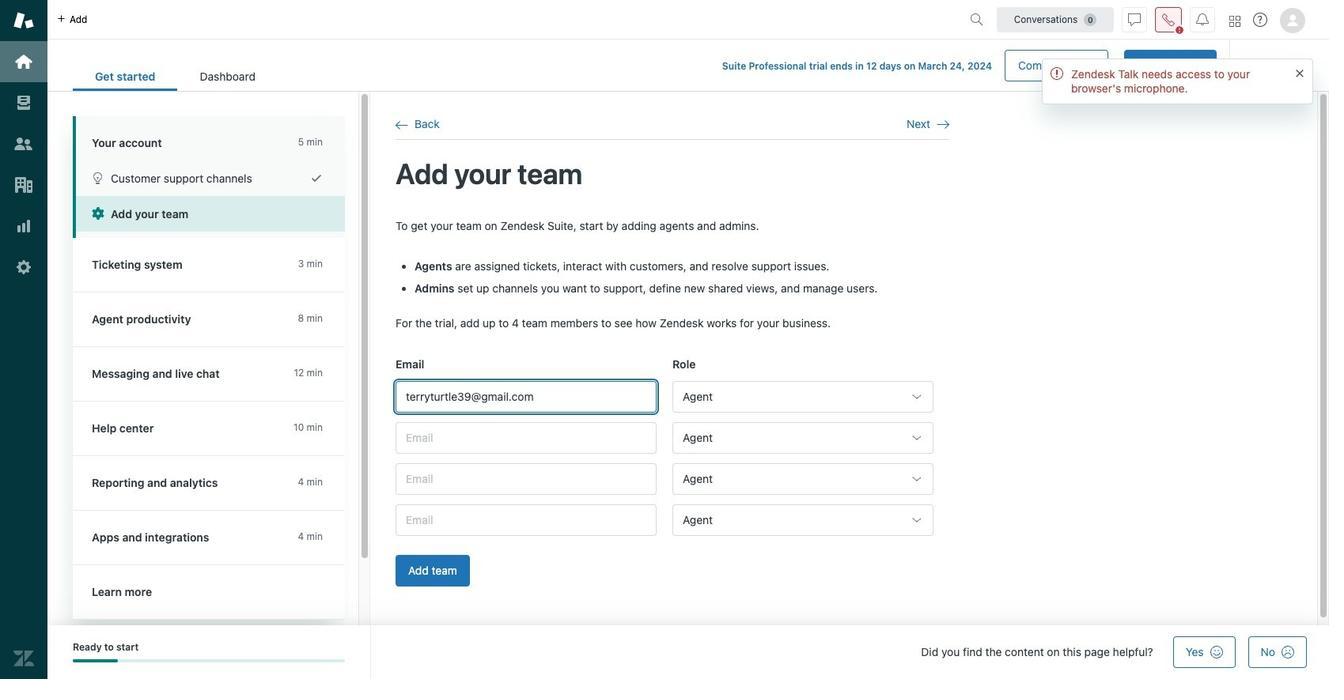Task type: describe. For each thing, give the bounding box(es) containing it.
views image
[[13, 93, 34, 113]]

customers image
[[13, 134, 34, 154]]

admin image
[[13, 257, 34, 278]]

3 email field from the top
[[396, 464, 657, 496]]

organizations image
[[13, 175, 34, 195]]

get help image
[[1253, 13, 1267, 27]]

zendesk products image
[[1229, 15, 1240, 27]]

button displays agent's chat status as invisible. image
[[1128, 13, 1141, 26]]

content-title region
[[396, 156, 949, 193]]

progress-bar progress bar
[[73, 660, 345, 663]]



Task type: locate. For each thing, give the bounding box(es) containing it.
reporting image
[[13, 216, 34, 237]]

progress bar image
[[73, 660, 118, 663]]

region
[[396, 218, 949, 606]]

2 email field from the top
[[396, 423, 657, 454]]

1 email field from the top
[[396, 382, 657, 413]]

zendesk image
[[13, 649, 34, 669]]

tab list
[[73, 62, 278, 91]]

notifications image
[[1196, 13, 1209, 26]]

get started image
[[13, 51, 34, 72]]

footer
[[47, 626, 1329, 680]]

zendesk support image
[[13, 10, 34, 31]]

Email field
[[396, 382, 657, 413], [396, 423, 657, 454], [396, 464, 657, 496], [396, 505, 657, 537]]

March 24, 2024 text field
[[918, 60, 992, 72]]

heading
[[73, 116, 345, 161]]

main element
[[0, 0, 47, 680]]

tab
[[178, 62, 278, 91]]

4 email field from the top
[[396, 505, 657, 537]]



Task type: vqa. For each thing, say whether or not it's contained in the screenshot.
tab
yes



